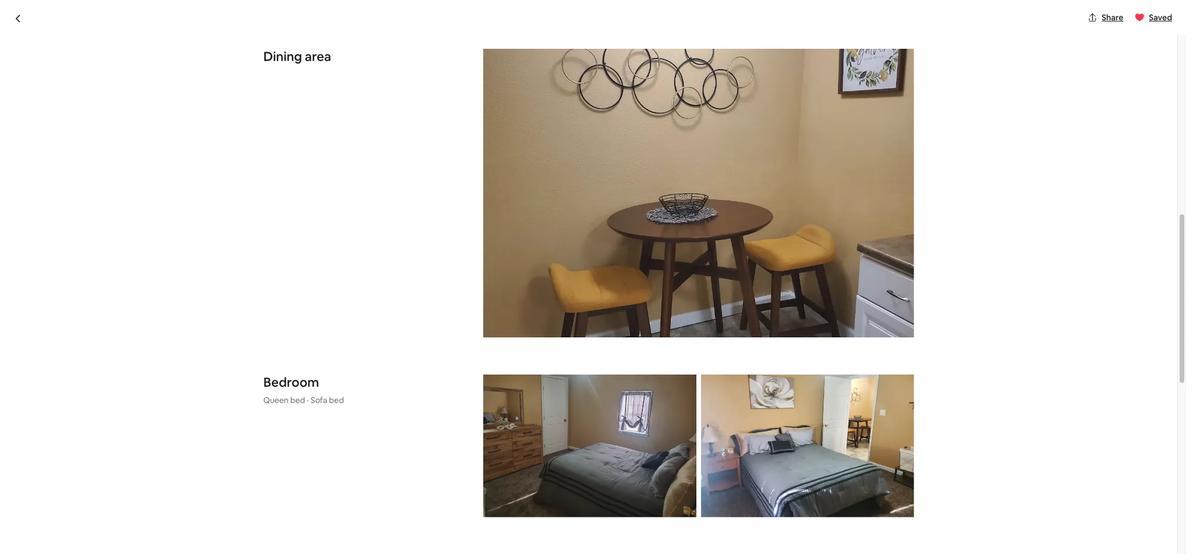Task type: locate. For each thing, give the bounding box(es) containing it.
1 horizontal spatial share button
[[1083, 8, 1128, 27]]

here
[[406, 504, 423, 515]]

0 horizontal spatial saved
[[891, 85, 914, 95]]

share button for the bottom saved button
[[825, 80, 870, 100]]

100%
[[301, 504, 320, 515]]

saved for the bottom saved button
[[891, 85, 914, 95]]

rated
[[457, 504, 477, 515]]

saved button
[[1130, 8, 1177, 27], [872, 80, 919, 100]]

1 horizontal spatial saved button
[[1130, 8, 1177, 27]]

recently
[[425, 504, 455, 515]]

0 vertical spatial share button
[[1083, 8, 1128, 27]]

bed
[[290, 395, 305, 405], [329, 395, 344, 405]]

1 vertical spatial saved
[[891, 85, 914, 95]]

0 vertical spatial saved button
[[1130, 8, 1177, 27]]

bedroom image 1 image
[[483, 375, 696, 517], [483, 375, 696, 517]]

0 horizontal spatial share button
[[825, 80, 870, 100]]

5
[[486, 504, 490, 515]]

0 vertical spatial share
[[1102, 12, 1123, 23]]

of
[[321, 504, 329, 515]]

4.75
[[841, 443, 857, 454]]

bedroom
[[263, 374, 319, 390]]

0 horizontal spatial saved button
[[872, 80, 919, 100]]

share button
[[1083, 8, 1128, 27], [825, 80, 870, 100]]

bed down the bedroom
[[290, 395, 305, 405]]

stayed
[[379, 504, 404, 515]]

saved inside photo tour 'dialog'
[[1149, 12, 1172, 23]]

dining area image 1 image
[[483, 49, 914, 337], [483, 49, 914, 337]]

share inside photo tour 'dialog'
[[1102, 12, 1123, 23]]

$604
[[745, 439, 775, 455]]

cozy country cabin image 3 image
[[593, 263, 751, 406]]

1 horizontal spatial saved
[[1149, 12, 1172, 23]]

saved
[[1149, 12, 1172, 23], [891, 85, 914, 95]]

0 horizontal spatial bed
[[290, 395, 305, 405]]

who
[[361, 504, 377, 515]]

bed for sofa bed
[[329, 395, 344, 405]]

100% of families who stayed here recently rated it 5 stars.
[[301, 504, 512, 515]]

share button for saved button in the photo tour 'dialog'
[[1083, 8, 1128, 27]]

0 vertical spatial saved
[[1149, 12, 1172, 23]]

1 vertical spatial share button
[[825, 80, 870, 100]]

2 bed from the left
[[329, 395, 344, 405]]

bed right sofa
[[329, 395, 344, 405]]

share
[[1102, 12, 1123, 23], [844, 85, 865, 95]]

share button inside photo tour 'dialog'
[[1083, 8, 1128, 27]]

1 bed from the left
[[290, 395, 305, 405]]

bedroom image 2 image
[[701, 375, 914, 517], [701, 375, 914, 517]]

$654
[[712, 439, 742, 455]]

cozy country cabin image 2 image
[[593, 110, 751, 258]]

1 horizontal spatial share
[[1102, 12, 1123, 23]]

learn more about the host, rachel. image
[[610, 424, 643, 457], [610, 424, 643, 457]]

1 horizontal spatial bed
[[329, 395, 344, 405]]

1 vertical spatial share
[[844, 85, 865, 95]]

all
[[853, 377, 862, 387]]

0 horizontal spatial share
[[844, 85, 865, 95]]

cozy country cabin image 5 image
[[756, 263, 914, 406]]

photos
[[864, 377, 891, 387]]

sofa
[[311, 395, 327, 405]]

·
[[859, 443, 861, 454]]

12/26/2023
[[812, 495, 855, 506]]



Task type: describe. For each thing, give the bounding box(es) containing it.
profile element
[[690, 0, 914, 46]]

it
[[479, 504, 484, 515]]

country
[[303, 59, 361, 79]]

dining area
[[263, 48, 331, 65]]

$654 $604 total before taxes
[[712, 439, 779, 466]]

12/19/2023
[[719, 495, 760, 506]]

show all photos button
[[808, 372, 900, 392]]

reviews
[[869, 443, 899, 454]]

cozy
[[263, 59, 300, 79]]

photo tour dialog
[[0, 0, 1186, 554]]

8
[[863, 443, 868, 454]]

dining
[[263, 48, 302, 65]]

cozy country cabin
[[263, 59, 406, 79]]

8 reviews button
[[863, 443, 899, 454]]

saved button inside photo tour 'dialog'
[[1130, 8, 1177, 27]]

taxes
[[759, 456, 779, 466]]

cozy country cabin image 1 image
[[263, 110, 589, 406]]

Start your search search field
[[502, 9, 676, 37]]

stars.
[[492, 504, 512, 515]]

bed for queen bed
[[290, 395, 305, 405]]

saved for saved button in the photo tour 'dialog'
[[1149, 12, 1172, 23]]

cabin
[[365, 59, 406, 79]]

area
[[305, 48, 331, 65]]

4.75 · 8 reviews
[[841, 443, 899, 454]]

cozy country cabin image 4 image
[[756, 110, 914, 258]]

families
[[331, 504, 360, 515]]

1 vertical spatial saved button
[[872, 80, 919, 100]]

queen bed
[[263, 395, 305, 405]]

show all photos
[[831, 377, 891, 387]]

queen
[[263, 395, 288, 405]]

sofa bed
[[311, 395, 344, 405]]

before
[[732, 456, 757, 466]]

show
[[831, 377, 852, 387]]

total
[[712, 456, 730, 466]]



Task type: vqa. For each thing, say whether or not it's contained in the screenshot.
BED associated with Queen bed
yes



